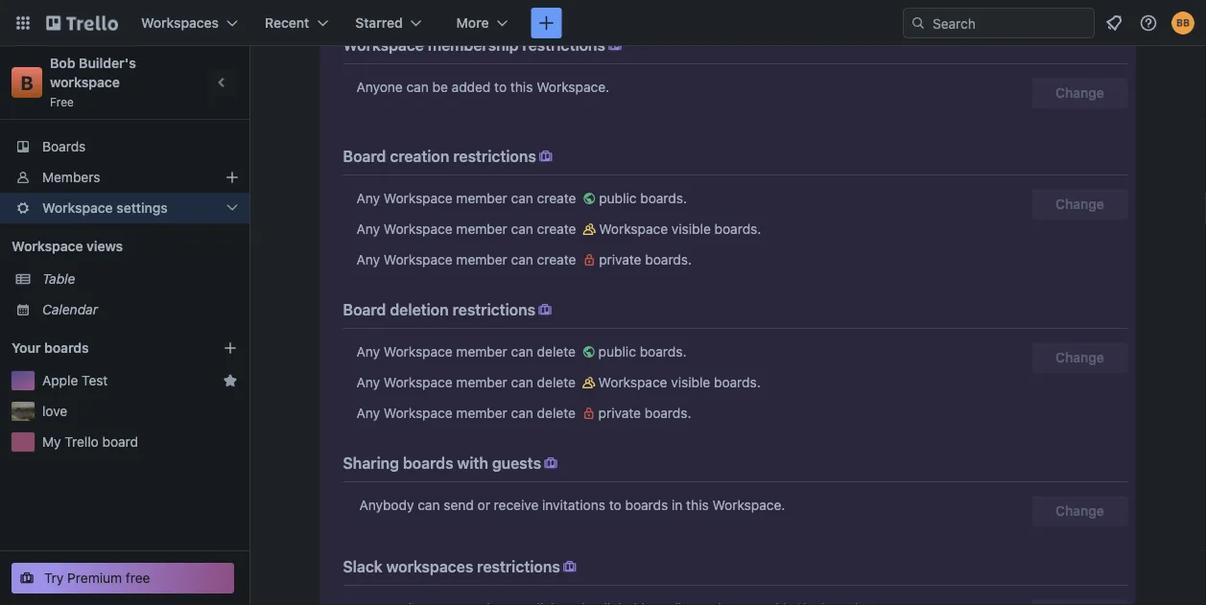 Task type: vqa. For each thing, say whether or not it's contained in the screenshot.
2nd THE CHANGE from the bottom
yes



Task type: locate. For each thing, give the bounding box(es) containing it.
2 vertical spatial any workspace member can create
[[356, 252, 580, 268]]

1 horizontal spatial to
[[609, 497, 622, 513]]

apple test
[[42, 373, 108, 389]]

1 vertical spatial any workspace member can create
[[356, 221, 580, 237]]

workspace navigation collapse icon image
[[209, 69, 236, 96]]

0 vertical spatial boards
[[44, 340, 89, 356]]

open information menu image
[[1139, 13, 1158, 33]]

slack
[[343, 558, 383, 576]]

1 horizontal spatial this
[[686, 497, 709, 513]]

1 vertical spatial visible
[[671, 375, 710, 391]]

love link
[[42, 402, 238, 421]]

1 vertical spatial public
[[598, 344, 636, 360]]

2 delete from the top
[[537, 375, 576, 391]]

0 horizontal spatial workspace.
[[537, 79, 609, 95]]

to right added
[[494, 79, 507, 95]]

this right in
[[686, 497, 709, 513]]

sharing
[[343, 454, 399, 473]]

1 any workspace member can create from the top
[[356, 190, 580, 206]]

1 vertical spatial create
[[537, 221, 576, 237]]

2 any workspace member can create from the top
[[356, 221, 580, 237]]

any workspace member can delete for workspace visible boards.
[[356, 375, 579, 391]]

restrictions for workspace membership restrictions
[[522, 36, 605, 54]]

3 change link from the top
[[1032, 496, 1128, 527]]

0 vertical spatial workspace.
[[537, 79, 609, 95]]

2 vertical spatial sm image
[[579, 373, 598, 392]]

1 horizontal spatial boards
[[403, 454, 453, 473]]

member
[[456, 190, 507, 206], [456, 221, 507, 237], [456, 252, 507, 268], [456, 344, 507, 360], [456, 375, 507, 391], [456, 405, 507, 421]]

1 delete from the top
[[537, 344, 576, 360]]

my trello board link
[[42, 433, 238, 452]]

1 board from the top
[[343, 147, 386, 166]]

1 vertical spatial sm image
[[580, 220, 599, 239]]

3 member from the top
[[456, 252, 507, 268]]

your
[[12, 340, 41, 356]]

1 change link from the top
[[1032, 189, 1128, 220]]

private for board deletion restrictions
[[598, 405, 641, 421]]

more
[[456, 15, 489, 31]]

any workspace member can create for public boards.
[[356, 190, 580, 206]]

1 any from the top
[[356, 190, 380, 206]]

sm image
[[605, 36, 625, 55], [580, 189, 599, 208], [580, 250, 599, 270], [535, 300, 555, 320], [579, 343, 598, 362], [579, 404, 598, 423], [541, 454, 560, 473], [560, 557, 579, 577]]

0 vertical spatial private boards.
[[599, 252, 692, 268]]

starred button
[[344, 8, 433, 38]]

any workspace member can create
[[356, 190, 580, 206], [356, 221, 580, 237], [356, 252, 580, 268]]

public boards. for board creation restrictions
[[599, 190, 687, 206]]

1 create from the top
[[537, 190, 576, 206]]

search image
[[911, 15, 926, 31]]

this right added
[[510, 79, 533, 95]]

boards up apple
[[44, 340, 89, 356]]

0 vertical spatial this
[[510, 79, 533, 95]]

try
[[44, 570, 64, 586]]

1 vertical spatial boards
[[403, 454, 453, 473]]

delete for workspace visible boards.
[[537, 375, 576, 391]]

2 board from the top
[[343, 301, 386, 319]]

b
[[21, 71, 33, 94]]

board for board deletion restrictions
[[343, 301, 386, 319]]

visible
[[672, 221, 711, 237], [671, 375, 710, 391]]

2 change from the top
[[1055, 196, 1104, 212]]

private boards.
[[599, 252, 692, 268], [598, 405, 691, 421]]

0 vertical spatial public
[[599, 190, 637, 206]]

1 change from the top
[[1055, 85, 1104, 101]]

1 vertical spatial delete
[[537, 375, 576, 391]]

board creation restrictions
[[343, 147, 536, 166]]

send
[[444, 497, 474, 513]]

sharing boards with guests
[[343, 454, 541, 473]]

change link
[[1032, 189, 1128, 220], [1032, 343, 1128, 373], [1032, 496, 1128, 527]]

2 vertical spatial any workspace member can delete
[[356, 405, 579, 421]]

workspace
[[343, 36, 424, 54], [384, 190, 453, 206], [42, 200, 113, 216], [384, 221, 453, 237], [599, 221, 668, 237], [12, 238, 83, 254], [384, 252, 453, 268], [384, 344, 453, 360], [384, 375, 453, 391], [598, 375, 667, 391], [384, 405, 453, 421]]

0 vertical spatial private
[[599, 252, 641, 268]]

any workspace member can delete
[[356, 344, 579, 360], [356, 375, 579, 391], [356, 405, 579, 421]]

bob
[[50, 55, 75, 71]]

0 vertical spatial sm image
[[536, 147, 555, 166]]

public
[[599, 190, 637, 206], [598, 344, 636, 360]]

can
[[406, 79, 429, 95], [511, 190, 533, 206], [511, 221, 533, 237], [511, 252, 533, 268], [511, 344, 533, 360], [511, 375, 533, 391], [511, 405, 533, 421], [418, 497, 440, 513]]

0 vertical spatial visible
[[672, 221, 711, 237]]

boards
[[44, 340, 89, 356], [403, 454, 453, 473], [625, 497, 668, 513]]

receive
[[494, 497, 539, 513]]

0 vertical spatial change link
[[1032, 189, 1128, 220]]

1 vertical spatial board
[[343, 301, 386, 319]]

board left the deletion
[[343, 301, 386, 319]]

visible for board deletion restrictions
[[671, 375, 710, 391]]

trello
[[65, 434, 99, 450]]

added
[[452, 79, 491, 95]]

Search field
[[926, 9, 1094, 37]]

3 any workspace member can create from the top
[[356, 252, 580, 268]]

restrictions down anyone can be added to this workspace.
[[453, 147, 536, 166]]

1 horizontal spatial workspace.
[[712, 497, 785, 513]]

0 horizontal spatial to
[[494, 79, 507, 95]]

boards for sharing
[[403, 454, 453, 473]]

1 vertical spatial workspace.
[[712, 497, 785, 513]]

0 vertical spatial public boards.
[[599, 190, 687, 206]]

2 create from the top
[[537, 221, 576, 237]]

bob builder (bobbuilder40) image
[[1172, 12, 1195, 35]]

recent button
[[253, 8, 340, 38]]

bob builder's workspace free
[[50, 55, 140, 108]]

3 any workspace member can delete from the top
[[356, 405, 579, 421]]

this
[[510, 79, 533, 95], [686, 497, 709, 513]]

restrictions down receive
[[477, 558, 560, 576]]

any workspace member can create for workspace visible boards.
[[356, 221, 580, 237]]

table
[[42, 271, 75, 287]]

2 change link from the top
[[1032, 343, 1128, 373]]

1 vertical spatial workspace visible boards.
[[598, 375, 761, 391]]

1 vertical spatial public boards.
[[598, 344, 686, 360]]

0 vertical spatial workspace visible boards.
[[599, 221, 761, 237]]

free
[[50, 95, 74, 108]]

3 create from the top
[[537, 252, 576, 268]]

boards left in
[[625, 497, 668, 513]]

board left creation
[[343, 147, 386, 166]]

restrictions right the deletion
[[452, 301, 535, 319]]

change for board creation restrictions
[[1055, 196, 1104, 212]]

0 horizontal spatial this
[[510, 79, 533, 95]]

recent
[[265, 15, 309, 31]]

2 vertical spatial delete
[[537, 405, 576, 421]]

any workspace member can create for private boards.
[[356, 252, 580, 268]]

more button
[[445, 8, 520, 38]]

restrictions for slack workspaces restrictions
[[477, 558, 560, 576]]

anyone
[[356, 79, 403, 95]]

3 any from the top
[[356, 252, 380, 268]]

2 visible from the top
[[671, 375, 710, 391]]

to right the invitations
[[609, 497, 622, 513]]

create for private boards.
[[537, 252, 576, 268]]

change inside button
[[1055, 85, 1104, 101]]

my
[[42, 434, 61, 450]]

private
[[599, 252, 641, 268], [598, 405, 641, 421]]

test
[[82, 373, 108, 389]]

restrictions down create board or workspace image on the left top of page
[[522, 36, 605, 54]]

workspaces
[[141, 15, 219, 31]]

1 vertical spatial private boards.
[[598, 405, 691, 421]]

change
[[1055, 85, 1104, 101], [1055, 196, 1104, 212], [1055, 350, 1104, 366], [1055, 503, 1104, 519]]

workspace.
[[537, 79, 609, 95], [712, 497, 785, 513]]

create
[[537, 190, 576, 206], [537, 221, 576, 237], [537, 252, 576, 268]]

any workspace member can delete for private boards.
[[356, 405, 579, 421]]

0 vertical spatial delete
[[537, 344, 576, 360]]

to
[[494, 79, 507, 95], [609, 497, 622, 513]]

workspace visible boards.
[[599, 221, 761, 237], [598, 375, 761, 391]]

1 vertical spatial private
[[598, 405, 641, 421]]

0 horizontal spatial boards
[[44, 340, 89, 356]]

delete for private boards.
[[537, 405, 576, 421]]

private boards. for board deletion restrictions
[[598, 405, 691, 421]]

bob builder's workspace link
[[50, 55, 140, 90]]

restrictions
[[522, 36, 605, 54], [453, 147, 536, 166], [452, 301, 535, 319], [477, 558, 560, 576]]

2 vertical spatial boards
[[625, 497, 668, 513]]

0 vertical spatial any workspace member can delete
[[356, 344, 579, 360]]

0 vertical spatial any workspace member can create
[[356, 190, 580, 206]]

boards for your
[[44, 340, 89, 356]]

board
[[343, 147, 386, 166], [343, 301, 386, 319]]

1 vertical spatial any workspace member can delete
[[356, 375, 579, 391]]

create for workspace visible boards.
[[537, 221, 576, 237]]

6 any from the top
[[356, 405, 380, 421]]

public boards.
[[599, 190, 687, 206], [598, 344, 686, 360]]

calendar link
[[42, 300, 238, 320]]

be
[[432, 79, 448, 95]]

public boards. for board deletion restrictions
[[598, 344, 686, 360]]

settings
[[116, 200, 168, 216]]

2 vertical spatial create
[[537, 252, 576, 268]]

4 change from the top
[[1055, 503, 1104, 519]]

change for board deletion restrictions
[[1055, 350, 1104, 366]]

workspace. down create board or workspace image on the left top of page
[[537, 79, 609, 95]]

1 any workspace member can delete from the top
[[356, 344, 579, 360]]

boards left with
[[403, 454, 453, 473]]

invitations
[[542, 497, 605, 513]]

boards
[[42, 139, 86, 154]]

0 vertical spatial create
[[537, 190, 576, 206]]

board for board creation restrictions
[[343, 147, 386, 166]]

1 visible from the top
[[672, 221, 711, 237]]

delete for public boards.
[[537, 344, 576, 360]]

2 any workspace member can delete from the top
[[356, 375, 579, 391]]

any
[[356, 190, 380, 206], [356, 221, 380, 237], [356, 252, 380, 268], [356, 344, 380, 360], [356, 375, 380, 391], [356, 405, 380, 421]]

5 any from the top
[[356, 375, 380, 391]]

guests
[[492, 454, 541, 473]]

3 change from the top
[[1055, 350, 1104, 366]]

membership
[[428, 36, 519, 54]]

0 vertical spatial board
[[343, 147, 386, 166]]

sm image
[[536, 147, 555, 166], [580, 220, 599, 239], [579, 373, 598, 392]]

workspace visible boards. for board creation restrictions
[[599, 221, 761, 237]]

workspace. right in
[[712, 497, 785, 513]]

public for board deletion restrictions
[[598, 344, 636, 360]]

5 member from the top
[[456, 375, 507, 391]]

delete
[[537, 344, 576, 360], [537, 375, 576, 391], [537, 405, 576, 421]]

boards.
[[640, 190, 687, 206], [714, 221, 761, 237], [645, 252, 692, 268], [640, 344, 686, 360], [714, 375, 761, 391], [645, 405, 691, 421]]

1 vertical spatial change link
[[1032, 343, 1128, 373]]

3 delete from the top
[[537, 405, 576, 421]]

starred
[[355, 15, 403, 31]]

2 vertical spatial change link
[[1032, 496, 1128, 527]]



Task type: describe. For each thing, give the bounding box(es) containing it.
sm image for board creation restrictions
[[580, 220, 599, 239]]

public for board creation restrictions
[[599, 190, 637, 206]]

board deletion restrictions
[[343, 301, 535, 319]]

anybody can send or receive invitations to boards in this workspace.
[[359, 497, 785, 513]]

change button
[[1032, 78, 1128, 108]]

2 member from the top
[[456, 221, 507, 237]]

change link for sharing boards with guests
[[1032, 496, 1128, 527]]

6 member from the top
[[456, 405, 507, 421]]

apple test link
[[42, 371, 215, 391]]

try premium free
[[44, 570, 150, 586]]

b link
[[12, 67, 42, 98]]

in
[[672, 497, 683, 513]]

or
[[477, 497, 490, 513]]

change for sharing boards with guests
[[1055, 503, 1104, 519]]

workspace
[[50, 74, 120, 90]]

with
[[457, 454, 488, 473]]

restrictions for board deletion restrictions
[[452, 301, 535, 319]]

restrictions for board creation restrictions
[[453, 147, 536, 166]]

my trello board
[[42, 434, 138, 450]]

0 notifications image
[[1102, 12, 1125, 35]]

boards link
[[0, 131, 249, 162]]

1 member from the top
[[456, 190, 507, 206]]

members link
[[0, 162, 249, 193]]

2 any from the top
[[356, 221, 380, 237]]

workspace views
[[12, 238, 123, 254]]

private boards. for board creation restrictions
[[599, 252, 692, 268]]

0 vertical spatial to
[[494, 79, 507, 95]]

change link for board deletion restrictions
[[1032, 343, 1128, 373]]

creation
[[390, 147, 449, 166]]

views
[[86, 238, 123, 254]]

board
[[102, 434, 138, 450]]

change link for board creation restrictions
[[1032, 189, 1128, 220]]

members
[[42, 169, 100, 185]]

any workspace member can delete for public boards.
[[356, 344, 579, 360]]

deletion
[[390, 301, 449, 319]]

free
[[126, 570, 150, 586]]

sm image for board deletion restrictions
[[579, 373, 598, 392]]

try premium free button
[[12, 563, 234, 594]]

your boards with 3 items element
[[12, 337, 194, 360]]

create board or workspace image
[[537, 13, 556, 33]]

premium
[[67, 570, 122, 586]]

calendar
[[42, 302, 98, 318]]

4 any from the top
[[356, 344, 380, 360]]

visible for board creation restrictions
[[672, 221, 711, 237]]

create for public boards.
[[537, 190, 576, 206]]

workspaces button
[[130, 8, 250, 38]]

workspace settings button
[[0, 193, 249, 224]]

workspaces
[[386, 558, 473, 576]]

add board image
[[223, 341, 238, 356]]

back to home image
[[46, 8, 118, 38]]

table link
[[42, 270, 238, 289]]

workspace visible boards. for board deletion restrictions
[[598, 375, 761, 391]]

love
[[42, 403, 67, 419]]

apple
[[42, 373, 78, 389]]

anybody
[[359, 497, 414, 513]]

your boards
[[12, 340, 89, 356]]

workspace inside workspace settings "dropdown button"
[[42, 200, 113, 216]]

workspace membership restrictions
[[343, 36, 605, 54]]

primary element
[[0, 0, 1206, 46]]

slack workspaces restrictions
[[343, 558, 560, 576]]

4 member from the top
[[456, 344, 507, 360]]

builder's
[[79, 55, 136, 71]]

private for board creation restrictions
[[599, 252, 641, 268]]

1 vertical spatial to
[[609, 497, 622, 513]]

workspace settings
[[42, 200, 168, 216]]

anyone can be added to this workspace.
[[356, 79, 609, 95]]

starred icon image
[[223, 373, 238, 389]]

1 vertical spatial this
[[686, 497, 709, 513]]

2 horizontal spatial boards
[[625, 497, 668, 513]]



